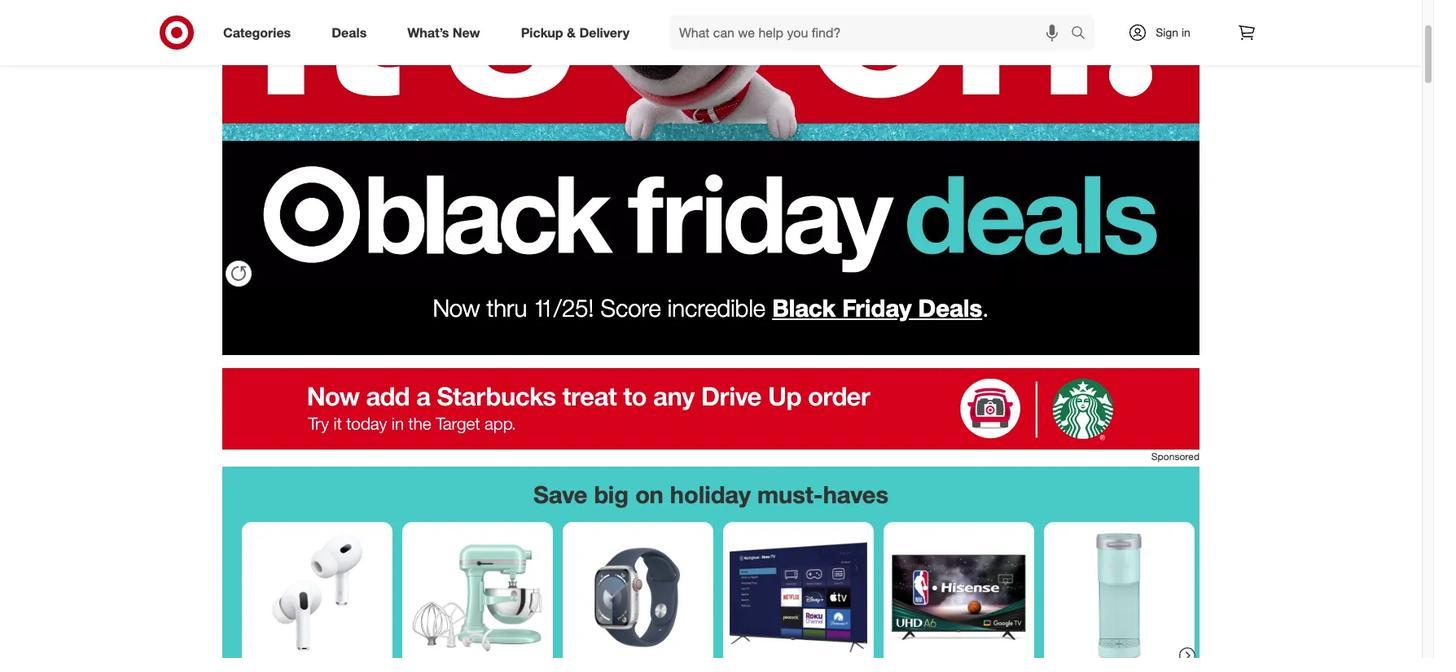 Task type: locate. For each thing, give the bounding box(es) containing it.
what's
[[408, 24, 449, 40]]

What can we help you find? suggestions appear below search field
[[670, 15, 1076, 51]]

on
[[636, 480, 664, 509]]

pickup
[[521, 24, 564, 40]]

deals right friday
[[919, 294, 983, 323]]

deals
[[332, 24, 367, 40], [919, 294, 983, 323]]

thru
[[487, 294, 527, 323]]

airpods pro (2nd generation) with magsafe case (usb‑c) image
[[249, 529, 386, 658]]

/25!
[[554, 294, 594, 323]]

holiday
[[670, 480, 751, 509]]

carousel region
[[222, 467, 1200, 658]]

categories
[[223, 24, 291, 40]]

0 vertical spatial deals
[[332, 24, 367, 40]]

&
[[567, 24, 576, 40]]

what's new link
[[394, 15, 501, 51]]

11
[[534, 294, 554, 323]]

save big on holiday must-haves
[[534, 480, 889, 509]]

now
[[433, 294, 480, 323]]

delivery
[[580, 24, 630, 40]]

sign in link
[[1115, 15, 1217, 51]]

deals left the what's
[[332, 24, 367, 40]]

search button
[[1064, 15, 1103, 54]]

1 vertical spatial deals
[[919, 294, 983, 323]]

keurig k-mini single-serve k-cup pod coffee maker - oasis image
[[1051, 529, 1189, 658]]



Task type: vqa. For each thing, say whether or not it's contained in the screenshot.
609
no



Task type: describe. For each thing, give the bounding box(es) containing it.
score
[[601, 294, 661, 323]]

what's new
[[408, 24, 480, 40]]

deals link
[[318, 15, 387, 51]]

0 horizontal spatial deals
[[332, 24, 367, 40]]

incredible
[[668, 294, 766, 323]]

sign
[[1156, 25, 1179, 39]]

save
[[534, 480, 588, 509]]

friday
[[843, 294, 912, 323]]

must-
[[758, 480, 824, 509]]

westinghouse 70" 4k ultra hd smart roku tv with hdr - wr70ut4212 - special purchase image
[[730, 529, 868, 658]]

search
[[1064, 26, 1103, 42]]

pickup & delivery
[[521, 24, 630, 40]]

1 horizontal spatial deals
[[919, 294, 983, 323]]

black
[[773, 294, 836, 323]]

this week only it's on! target black friday deals image
[[222, 0, 1200, 290]]

new
[[453, 24, 480, 40]]

now thru 11 /25! score incredible black friday deals .
[[433, 294, 990, 323]]

hisense 50" 4k uhd smart google tv - 50a6h4 - special purchase image
[[891, 529, 1028, 658]]

big
[[594, 480, 629, 509]]

haves
[[824, 480, 889, 509]]

kitchenaid 5.5 quart bowl-lift stand mixer - ksm55 - ice image
[[409, 529, 547, 658]]

apple watch series 9 gps + cellular 41mm silver aluminum case with storm blue sport band - m/l image
[[570, 529, 707, 658]]

.
[[983, 294, 990, 323]]

sponsored
[[1152, 451, 1200, 463]]

in
[[1182, 25, 1191, 39]]

advertisement region
[[222, 368, 1200, 450]]

categories link
[[209, 15, 311, 51]]

sign in
[[1156, 25, 1191, 39]]

pickup & delivery link
[[507, 15, 650, 51]]



